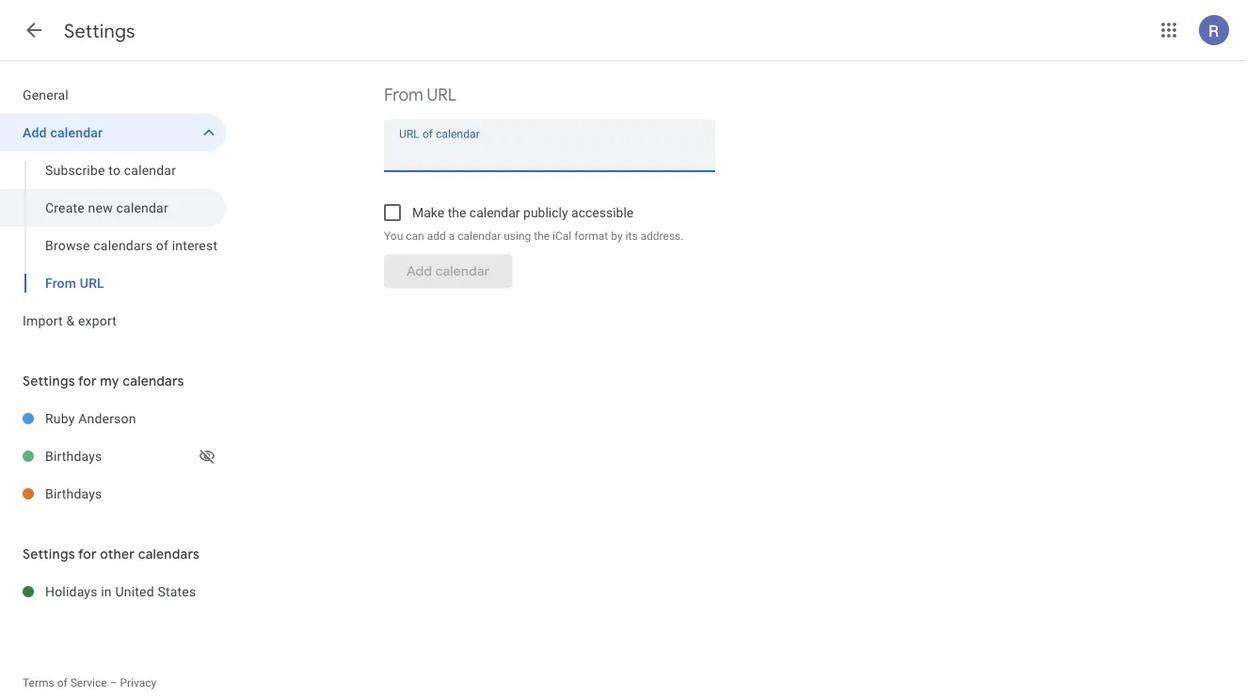 Task type: vqa. For each thing, say whether or not it's contained in the screenshot.
1st the Birthdays LINK from the bottom's Birthdays
yes



Task type: describe. For each thing, give the bounding box(es) containing it.
holidays in united states
[[45, 584, 196, 600]]

terms of service link
[[23, 677, 107, 690]]

calendars for other
[[138, 546, 200, 563]]

settings for settings for other calendars
[[23, 546, 75, 563]]

settings for my calendars
[[23, 373, 184, 390]]

for for other
[[78, 546, 97, 563]]

interest
[[172, 238, 218, 253]]

create new calendar
[[45, 200, 168, 216]]

0 horizontal spatial the
[[448, 205, 466, 220]]

calendar inside tree item
[[50, 125, 103, 140]]

1 horizontal spatial the
[[534, 230, 550, 243]]

settings for other calendars
[[23, 546, 200, 563]]

publicly
[[523, 205, 568, 220]]

0 horizontal spatial from url
[[45, 275, 104, 291]]

address.
[[641, 230, 684, 243]]

export
[[78, 313, 117, 328]]

using
[[504, 230, 531, 243]]

calendar for subscribe to calendar
[[124, 162, 176, 178]]

add
[[23, 125, 47, 140]]

import & export
[[23, 313, 117, 328]]

service
[[70, 677, 107, 690]]

add
[[427, 230, 446, 243]]

0 horizontal spatial of
[[57, 677, 67, 690]]

calendars for my
[[123, 373, 184, 390]]

–
[[110, 677, 117, 690]]

settings heading
[[64, 19, 135, 43]]

1 horizontal spatial from
[[384, 84, 423, 106]]

in
[[101, 584, 112, 600]]

a
[[449, 230, 455, 243]]

0 horizontal spatial url
[[80, 275, 104, 291]]

ical
[[553, 230, 572, 243]]

0 vertical spatial calendars
[[93, 238, 153, 253]]

make
[[412, 205, 444, 220]]

&
[[66, 313, 75, 328]]

go back image
[[23, 19, 45, 41]]

format
[[574, 230, 608, 243]]

add calendar
[[23, 125, 103, 140]]

states
[[158, 584, 196, 600]]

holidays in united states tree item
[[0, 573, 226, 611]]

birthdays for 1st birthdays link from the bottom of the "settings for my calendars" "tree" at the left of the page
[[45, 486, 102, 502]]

privacy link
[[120, 677, 156, 690]]

add calendar tree item
[[0, 114, 226, 152]]

from inside 'group'
[[45, 275, 76, 291]]

browse calendars of interest
[[45, 238, 218, 253]]

other
[[100, 546, 135, 563]]

calendar for create new calendar
[[116, 200, 168, 216]]

united
[[115, 584, 154, 600]]



Task type: locate. For each thing, give the bounding box(es) containing it.
birthdays link down anderson
[[45, 438, 196, 475]]

birthdays link up other
[[45, 475, 226, 513]]

to
[[109, 162, 121, 178]]

settings up ruby
[[23, 373, 75, 390]]

2 birthdays tree item from the top
[[0, 475, 226, 513]]

subscribe
[[45, 162, 105, 178]]

settings for my calendars tree
[[0, 400, 226, 513]]

0 vertical spatial from
[[384, 84, 423, 106]]

settings right go back "icon"
[[64, 19, 135, 43]]

0 vertical spatial for
[[78, 373, 97, 390]]

the up the a
[[448, 205, 466, 220]]

1 vertical spatial of
[[57, 677, 67, 690]]

ruby
[[45, 411, 75, 426]]

create
[[45, 200, 85, 216]]

the
[[448, 205, 466, 220], [534, 230, 550, 243]]

you
[[384, 230, 403, 243]]

terms
[[23, 677, 54, 690]]

privacy
[[120, 677, 156, 690]]

1 birthdays tree item from the top
[[0, 438, 226, 475]]

holidays
[[45, 584, 98, 600]]

accessible
[[571, 205, 634, 220]]

birthdays link
[[45, 438, 196, 475], [45, 475, 226, 513]]

of left the 'interest'
[[156, 238, 168, 253]]

1 for from the top
[[78, 373, 97, 390]]

0 vertical spatial url
[[427, 84, 457, 106]]

1 vertical spatial for
[[78, 546, 97, 563]]

0 vertical spatial settings
[[64, 19, 135, 43]]

1 birthdays from the top
[[45, 449, 102, 464]]

ruby anderson tree item
[[0, 400, 226, 438]]

by
[[611, 230, 623, 243]]

2 birthdays link from the top
[[45, 475, 226, 513]]

1 vertical spatial birthdays
[[45, 486, 102, 502]]

general
[[23, 87, 69, 103]]

1 vertical spatial from url
[[45, 275, 104, 291]]

from url
[[384, 84, 457, 106], [45, 275, 104, 291]]

calendar for make the calendar publicly accessible
[[470, 205, 520, 220]]

1 birthdays link from the top
[[45, 438, 196, 475]]

ruby anderson
[[45, 411, 136, 426]]

for left my
[[78, 373, 97, 390]]

url
[[427, 84, 457, 106], [80, 275, 104, 291]]

new
[[88, 200, 113, 216]]

calendar
[[50, 125, 103, 140], [124, 162, 176, 178], [116, 200, 168, 216], [470, 205, 520, 220], [458, 230, 501, 243]]

anderson
[[78, 411, 136, 426]]

holidays in united states link
[[45, 573, 226, 611]]

2 vertical spatial settings
[[23, 546, 75, 563]]

import
[[23, 313, 63, 328]]

1 vertical spatial from
[[45, 275, 76, 291]]

terms of service – privacy
[[23, 677, 156, 690]]

calendars down create new calendar
[[93, 238, 153, 253]]

calendar right to
[[124, 162, 176, 178]]

birthdays tree item down anderson
[[0, 438, 226, 475]]

2 vertical spatial calendars
[[138, 546, 200, 563]]

0 vertical spatial the
[[448, 205, 466, 220]]

birthdays for first birthdays link
[[45, 449, 102, 464]]

for
[[78, 373, 97, 390], [78, 546, 97, 563]]

2 birthdays from the top
[[45, 486, 102, 502]]

my
[[100, 373, 119, 390]]

1 horizontal spatial of
[[156, 238, 168, 253]]

settings for settings
[[64, 19, 135, 43]]

calendars
[[93, 238, 153, 253], [123, 373, 184, 390], [138, 546, 200, 563]]

make the calendar publicly accessible
[[412, 205, 634, 220]]

birthdays tree item up the settings for other calendars
[[0, 475, 226, 513]]

of right terms
[[57, 677, 67, 690]]

calendar right the a
[[458, 230, 501, 243]]

birthdays
[[45, 449, 102, 464], [45, 486, 102, 502]]

tree containing general
[[0, 76, 226, 340]]

1 vertical spatial url
[[80, 275, 104, 291]]

1 horizontal spatial from url
[[384, 84, 457, 106]]

for left other
[[78, 546, 97, 563]]

calendar up subscribe
[[50, 125, 103, 140]]

birthdays tree item
[[0, 438, 226, 475], [0, 475, 226, 513]]

group
[[0, 152, 226, 302]]

1 vertical spatial settings
[[23, 373, 75, 390]]

0 vertical spatial of
[[156, 238, 168, 253]]

1 vertical spatial calendars
[[123, 373, 184, 390]]

subscribe to calendar
[[45, 162, 176, 178]]

calendar up using
[[470, 205, 520, 220]]

1 horizontal spatial url
[[427, 84, 457, 106]]

settings
[[64, 19, 135, 43], [23, 373, 75, 390], [23, 546, 75, 563]]

0 vertical spatial birthdays
[[45, 449, 102, 464]]

calendars right my
[[123, 373, 184, 390]]

browse
[[45, 238, 90, 253]]

group containing subscribe to calendar
[[0, 152, 226, 302]]

calendar up browse calendars of interest on the top left of page
[[116, 200, 168, 216]]

its
[[626, 230, 638, 243]]

can
[[406, 230, 424, 243]]

of
[[156, 238, 168, 253], [57, 677, 67, 690]]

the left ical
[[534, 230, 550, 243]]

1 vertical spatial the
[[534, 230, 550, 243]]

settings for settings for my calendars
[[23, 373, 75, 390]]

you can add a calendar using the ical format by its address.
[[384, 230, 684, 243]]

birthdays up the settings for other calendars
[[45, 486, 102, 502]]

0 vertical spatial from url
[[384, 84, 457, 106]]

calendars up states
[[138, 546, 200, 563]]

from
[[384, 84, 423, 106], [45, 275, 76, 291]]

None text field
[[399, 139, 700, 165]]

settings up holidays in the left of the page
[[23, 546, 75, 563]]

for for my
[[78, 373, 97, 390]]

birthdays down ruby
[[45, 449, 102, 464]]

0 horizontal spatial from
[[45, 275, 76, 291]]

tree
[[0, 76, 226, 340]]

2 for from the top
[[78, 546, 97, 563]]



